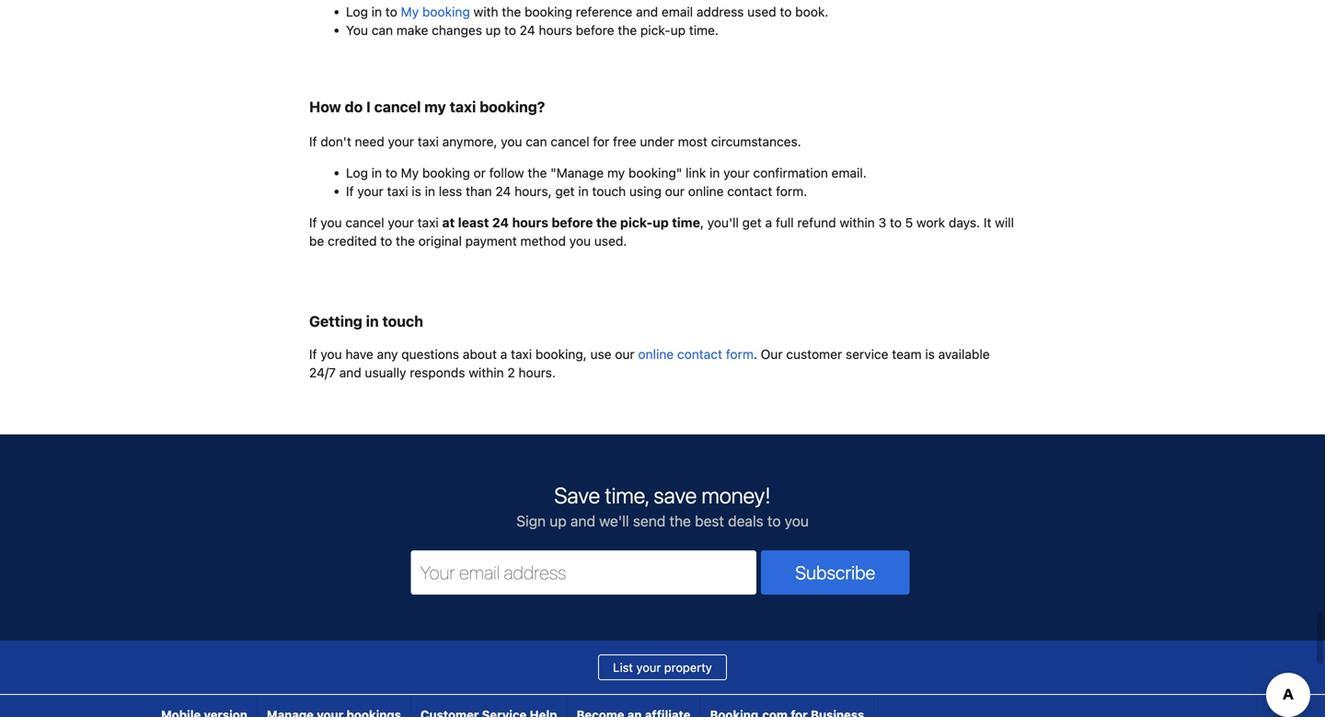 Task type: vqa. For each thing, say whether or not it's contained in the screenshot.
hours,
yes



Task type: locate. For each thing, give the bounding box(es) containing it.
1 my from the top
[[401, 4, 419, 19]]

online right "use"
[[638, 347, 674, 362]]

hours.
[[519, 365, 556, 380]]

2 log from the top
[[346, 165, 368, 180]]

up left the time
[[653, 215, 669, 230]]

1 vertical spatial our
[[615, 347, 635, 362]]

hours up method
[[512, 215, 549, 230]]

at
[[442, 215, 455, 230]]

email.
[[832, 165, 867, 180]]

taxi left 'less'
[[387, 184, 408, 199]]

touch left using
[[592, 184, 626, 199]]

up right the sign on the bottom left
[[550, 512, 567, 530]]

time.
[[689, 23, 719, 38]]

if up credited
[[346, 184, 354, 199]]

online inside log in to my booking or follow the "manage my booking" link in your confirmation email. if your taxi is in less than 24 hours, get in touch using our online contact form.
[[688, 184, 724, 199]]

using
[[630, 184, 662, 199]]

you up 24/7
[[321, 347, 342, 362]]

to
[[386, 4, 397, 19], [780, 4, 792, 19], [504, 23, 516, 38], [386, 165, 397, 180], [890, 215, 902, 230], [380, 233, 392, 249], [768, 512, 781, 530]]

use
[[591, 347, 612, 362]]

log inside log in to my booking with the booking reference and email address used to book. you can make changes up to 24 hours before the pick-up time.
[[346, 4, 368, 19]]

within
[[840, 215, 875, 230], [469, 365, 504, 380]]

is
[[412, 184, 421, 199], [925, 347, 935, 362]]

if inside log in to my booking or follow the "manage my booking" link in your confirmation email. if your taxi is in less than 24 hours, get in touch using our online contact form.
[[346, 184, 354, 199]]

24 down follow
[[496, 184, 511, 199]]

before up method
[[552, 215, 593, 230]]

a left full
[[765, 215, 772, 230]]

get
[[555, 184, 575, 199], [742, 215, 762, 230]]

1 horizontal spatial online
[[688, 184, 724, 199]]

0 vertical spatial log
[[346, 4, 368, 19]]

to right used
[[780, 4, 792, 19]]

0 vertical spatial and
[[636, 4, 658, 19]]

log for log in to my booking with the booking reference and email address used to book. you can make changes up to 24 hours before the pick-up time.
[[346, 4, 368, 19]]

24 right changes
[[520, 23, 535, 38]]

1 vertical spatial touch
[[382, 313, 423, 330]]

1 vertical spatial 24
[[496, 184, 511, 199]]

1 horizontal spatial our
[[665, 184, 685, 199]]

0 horizontal spatial online
[[638, 347, 674, 362]]

you right the "deals"
[[785, 512, 809, 530]]

and down 'have'
[[339, 365, 361, 380]]

with
[[474, 4, 499, 19]]

before down reference on the top left
[[576, 23, 614, 38]]

0 vertical spatial my
[[401, 4, 419, 19]]

online down link
[[688, 184, 724, 199]]

0 vertical spatial get
[[555, 184, 575, 199]]

the down save
[[670, 512, 691, 530]]

my inside log in to my booking with the booking reference and email address used to book. you can make changes up to 24 hours before the pick-up time.
[[401, 4, 419, 19]]

24
[[520, 23, 535, 38], [496, 184, 511, 199], [492, 215, 509, 230]]

if
[[309, 134, 317, 149], [346, 184, 354, 199], [309, 215, 317, 230], [309, 347, 317, 362]]

0 vertical spatial our
[[665, 184, 685, 199]]

my for changes
[[401, 4, 419, 19]]

navigation
[[152, 695, 875, 717]]

0 vertical spatial 24
[[520, 23, 535, 38]]

in left my booking link
[[372, 4, 382, 19]]

can inside log in to my booking with the booking reference and email address used to book. you can make changes up to 24 hours before the pick-up time.
[[372, 23, 393, 38]]

form.
[[776, 184, 808, 199]]

booking
[[422, 4, 470, 19], [525, 4, 572, 19], [422, 165, 470, 180]]

0 horizontal spatial within
[[469, 365, 504, 380]]

0 vertical spatial a
[[765, 215, 772, 230]]

booking up 'less'
[[422, 165, 470, 180]]

log inside log in to my booking or follow the "manage my booking" link in your confirmation email. if your taxi is in less than 24 hours, get in touch using our online contact form.
[[346, 165, 368, 180]]

our inside log in to my booking or follow the "manage my booking" link in your confirmation email. if your taxi is in less than 24 hours, get in touch using our online contact form.
[[665, 184, 685, 199]]

the inside , you'll get a full refund within 3 to 5 work days. it will be credited to the original payment method you used.
[[396, 233, 415, 249]]

it
[[984, 215, 992, 230]]

booking for the
[[422, 4, 470, 19]]

the inside log in to my booking or follow the "manage my booking" link in your confirmation email. if your taxi is in less than 24 hours, get in touch using our online contact form.
[[528, 165, 547, 180]]

to left 5
[[890, 215, 902, 230]]

0 horizontal spatial is
[[412, 184, 421, 199]]

pick-
[[641, 23, 671, 38], [620, 215, 653, 230]]

0 vertical spatial within
[[840, 215, 875, 230]]

contact inside log in to my booking or follow the "manage my booking" link in your confirmation email. if your taxi is in less than 24 hours, get in touch using our online contact form.
[[727, 184, 773, 199]]

0 vertical spatial touch
[[592, 184, 626, 199]]

log
[[346, 4, 368, 19], [346, 165, 368, 180]]

0 vertical spatial pick-
[[641, 23, 671, 38]]

to right the "deals"
[[768, 512, 781, 530]]

pick- down email at the top of page
[[641, 23, 671, 38]]

hours
[[539, 23, 572, 38], [512, 215, 549, 230]]

and inside . our customer service team is available 24/7 and usually responds within 2 hours.
[[339, 365, 361, 380]]

1 horizontal spatial contact
[[727, 184, 773, 199]]

1 vertical spatial within
[[469, 365, 504, 380]]

contact
[[727, 184, 773, 199], [677, 347, 723, 362]]

to up make
[[386, 4, 397, 19]]

within inside , you'll get a full refund within 3 to 5 work days. it will be credited to the original payment method you used.
[[840, 215, 875, 230]]

my down free
[[607, 165, 625, 180]]

up
[[486, 23, 501, 38], [671, 23, 686, 38], [653, 215, 669, 230], [550, 512, 567, 530]]

in up 'have'
[[366, 313, 379, 330]]

our down booking"
[[665, 184, 685, 199]]

2 my from the top
[[401, 165, 419, 180]]

is inside log in to my booking or follow the "manage my booking" link in your confirmation email. if your taxi is in less than 24 hours, get in touch using our online contact form.
[[412, 184, 421, 199]]

, you'll get a full refund within 3 to 5 work days. it will be credited to the original payment method you used.
[[309, 215, 1014, 249]]

if up be
[[309, 215, 317, 230]]

a right about
[[501, 347, 507, 362]]

hours inside log in to my booking with the booking reference and email address used to book. you can make changes up to 24 hours before the pick-up time.
[[539, 23, 572, 38]]

0 vertical spatial is
[[412, 184, 421, 199]]

my inside log in to my booking or follow the "manage my booking" link in your confirmation email. if your taxi is in less than 24 hours, get in touch using our online contact form.
[[401, 165, 419, 180]]

24 inside log in to my booking with the booking reference and email address used to book. you can make changes up to 24 hours before the pick-up time.
[[520, 23, 535, 38]]

within down about
[[469, 365, 504, 380]]

book.
[[796, 4, 829, 19]]

within left "3" on the right top of the page
[[840, 215, 875, 230]]

0 horizontal spatial can
[[372, 23, 393, 38]]

property
[[664, 661, 712, 674]]

you
[[346, 23, 368, 38]]

1 horizontal spatial can
[[526, 134, 547, 149]]

1 vertical spatial log
[[346, 165, 368, 180]]

the up hours,
[[528, 165, 547, 180]]

1 horizontal spatial within
[[840, 215, 875, 230]]

1 horizontal spatial and
[[571, 512, 596, 530]]

our right "use"
[[615, 347, 635, 362]]

2 horizontal spatial and
[[636, 4, 658, 19]]

2
[[508, 365, 515, 380]]

contact left form
[[677, 347, 723, 362]]

get right you'll
[[742, 215, 762, 230]]

we'll
[[599, 512, 629, 530]]

cancel up credited
[[346, 215, 384, 230]]

in left 'less'
[[425, 184, 435, 199]]

your
[[388, 134, 414, 149], [724, 165, 750, 180], [357, 184, 384, 199], [388, 215, 414, 230], [637, 661, 661, 674]]

booking left reference on the top left
[[525, 4, 572, 19]]

taxi left at
[[418, 215, 439, 230]]

booking for follow
[[422, 165, 470, 180]]

to inside log in to my booking or follow the "manage my booking" link in your confirmation email. if your taxi is in less than 24 hours, get in touch using our online contact form.
[[386, 165, 397, 180]]

my down how do i cancel my taxi booking?
[[401, 165, 419, 180]]

deals
[[728, 512, 764, 530]]

0 horizontal spatial contact
[[677, 347, 723, 362]]

0 vertical spatial can
[[372, 23, 393, 38]]

and
[[636, 4, 658, 19], [339, 365, 361, 380], [571, 512, 596, 530]]

get inside , you'll get a full refund within 3 to 5 work days. it will be credited to the original payment method you used.
[[742, 215, 762, 230]]

pick- up used.
[[620, 215, 653, 230]]

log up 'you'
[[346, 4, 368, 19]]

a
[[765, 215, 772, 230], [501, 347, 507, 362]]

1 vertical spatial and
[[339, 365, 361, 380]]

1 vertical spatial online
[[638, 347, 674, 362]]

if for if you cancel your taxi at least 24 hours before the pick-up time
[[309, 215, 317, 230]]

0 vertical spatial online
[[688, 184, 724, 199]]

log for log in to my booking or follow the "manage my booking" link in your confirmation email. if your taxi is in less than 24 hours, get in touch using our online contact form.
[[346, 165, 368, 180]]

cancel right i
[[374, 98, 421, 116]]

1 vertical spatial my
[[401, 165, 419, 180]]

can down booking?
[[526, 134, 547, 149]]

the right the with
[[502, 4, 521, 19]]

my up make
[[401, 4, 419, 19]]

0 horizontal spatial and
[[339, 365, 361, 380]]

my for taxi
[[401, 165, 419, 180]]

booking up changes
[[422, 4, 470, 19]]

1 log from the top
[[346, 4, 368, 19]]

0 vertical spatial before
[[576, 23, 614, 38]]

my inside log in to my booking or follow the "manage my booking" link in your confirmation email. if your taxi is in less than 24 hours, get in touch using our online contact form.
[[607, 165, 625, 180]]

to inside save time, save money! sign up and we'll send the best deals to you
[[768, 512, 781, 530]]

to down how do i cancel my taxi booking?
[[386, 165, 397, 180]]

can right 'you'
[[372, 23, 393, 38]]

about
[[463, 347, 497, 362]]

my up anymore,
[[425, 98, 446, 116]]

days.
[[949, 215, 980, 230]]

less
[[439, 184, 462, 199]]

or
[[474, 165, 486, 180]]

0 vertical spatial hours
[[539, 23, 572, 38]]

and down save
[[571, 512, 596, 530]]

online
[[688, 184, 724, 199], [638, 347, 674, 362]]

our
[[761, 347, 783, 362]]

you inside , you'll get a full refund within 3 to 5 work days. it will be credited to the original payment method you used.
[[570, 233, 591, 249]]

how do i cancel my taxi booking?
[[309, 98, 545, 116]]

taxi down how do i cancel my taxi booking?
[[418, 134, 439, 149]]

getting in touch
[[309, 313, 423, 330]]

you
[[501, 134, 522, 149], [321, 215, 342, 230], [570, 233, 591, 249], [321, 347, 342, 362], [785, 512, 809, 530]]

the inside save time, save money! sign up and we'll send the best deals to you
[[670, 512, 691, 530]]

taxi
[[450, 98, 476, 116], [418, 134, 439, 149], [387, 184, 408, 199], [418, 215, 439, 230], [511, 347, 532, 362]]

is left 'less'
[[412, 184, 421, 199]]

1 vertical spatial hours
[[512, 215, 549, 230]]

touch inside log in to my booking or follow the "manage my booking" link in your confirmation email. if your taxi is in less than 24 hours, get in touch using our online contact form.
[[592, 184, 626, 199]]

to right credited
[[380, 233, 392, 249]]

get down "manage
[[555, 184, 575, 199]]

in
[[372, 4, 382, 19], [372, 165, 382, 180], [710, 165, 720, 180], [425, 184, 435, 199], [578, 184, 589, 199], [366, 313, 379, 330]]

booking?
[[480, 98, 545, 116]]

2 vertical spatial and
[[571, 512, 596, 530]]

1 vertical spatial my
[[607, 165, 625, 180]]

0 horizontal spatial our
[[615, 347, 635, 362]]

before
[[576, 23, 614, 38], [552, 215, 593, 230]]

1 vertical spatial a
[[501, 347, 507, 362]]

the left the original
[[396, 233, 415, 249]]

1 vertical spatial before
[[552, 215, 593, 230]]

0 horizontal spatial get
[[555, 184, 575, 199]]

booking inside log in to my booking or follow the "manage my booking" link in your confirmation email. if your taxi is in less than 24 hours, get in touch using our online contact form.
[[422, 165, 470, 180]]

if left don't
[[309, 134, 317, 149]]

0 vertical spatial contact
[[727, 184, 773, 199]]

0 horizontal spatial a
[[501, 347, 507, 362]]

full
[[776, 215, 794, 230]]

you'll
[[708, 215, 739, 230]]

you up follow
[[501, 134, 522, 149]]

and left email at the top of page
[[636, 4, 658, 19]]

my
[[401, 4, 419, 19], [401, 165, 419, 180]]

1 horizontal spatial get
[[742, 215, 762, 230]]

24 up the payment
[[492, 215, 509, 230]]

form
[[726, 347, 754, 362]]

is right team
[[925, 347, 935, 362]]

1 vertical spatial pick-
[[620, 215, 653, 230]]

in right link
[[710, 165, 720, 180]]

log in to my booking with the booking reference and email address used to book. you can make changes up to 24 hours before the pick-up time.
[[346, 4, 829, 38]]

hours up booking?
[[539, 23, 572, 38]]

1 horizontal spatial a
[[765, 215, 772, 230]]

1 horizontal spatial my
[[607, 165, 625, 180]]

1 vertical spatial get
[[742, 215, 762, 230]]

Your email address email field
[[411, 551, 757, 595]]

if you have any questions about a taxi booking, use our online contact form
[[309, 347, 754, 362]]

the
[[502, 4, 521, 19], [618, 23, 637, 38], [528, 165, 547, 180], [596, 215, 617, 230], [396, 233, 415, 249], [670, 512, 691, 530]]

log down need
[[346, 165, 368, 180]]

your right the list
[[637, 661, 661, 674]]

0 horizontal spatial my
[[425, 98, 446, 116]]

cancel left the for
[[551, 134, 590, 149]]

1 vertical spatial is
[[925, 347, 935, 362]]

touch
[[592, 184, 626, 199], [382, 313, 423, 330]]

1 horizontal spatial is
[[925, 347, 935, 362]]

will
[[995, 215, 1014, 230]]

save
[[554, 483, 600, 508]]

if up 24/7
[[309, 347, 317, 362]]

up down email at the top of page
[[671, 23, 686, 38]]

contact up you'll
[[727, 184, 773, 199]]

you left used.
[[570, 233, 591, 249]]

2 vertical spatial cancel
[[346, 215, 384, 230]]

touch up "any"
[[382, 313, 423, 330]]

1 horizontal spatial touch
[[592, 184, 626, 199]]



Task type: describe. For each thing, give the bounding box(es) containing it.
online contact form link
[[638, 347, 754, 362]]

questions
[[401, 347, 459, 362]]

up down the with
[[486, 23, 501, 38]]

most
[[678, 134, 708, 149]]

used.
[[595, 233, 627, 249]]

log in to my booking or follow the "manage my booking" link in your confirmation email. if your taxi is in less than 24 hours, get in touch using our online contact form.
[[346, 165, 867, 199]]

you up be
[[321, 215, 342, 230]]

if don't need your taxi anymore, you can cancel for free under most circumstances.
[[309, 134, 802, 149]]

and inside log in to my booking with the booking reference and email address used to book. you can make changes up to 24 hours before the pick-up time.
[[636, 4, 658, 19]]

make
[[397, 23, 428, 38]]

navigation inside save time, save money! footer
[[152, 695, 875, 717]]

credited
[[328, 233, 377, 249]]

time
[[672, 215, 700, 230]]

link
[[686, 165, 706, 180]]

how
[[309, 98, 341, 116]]

save time, save money! footer
[[0, 434, 1326, 717]]

,
[[700, 215, 704, 230]]

anymore,
[[442, 134, 497, 149]]

5
[[906, 215, 913, 230]]

responds
[[410, 365, 465, 380]]

customer
[[786, 347, 842, 362]]

be
[[309, 233, 324, 249]]

to right changes
[[504, 23, 516, 38]]

i
[[366, 98, 371, 116]]

confirmation
[[753, 165, 828, 180]]

1 vertical spatial contact
[[677, 347, 723, 362]]

if you cancel your taxi at least 24 hours before the pick-up time
[[309, 215, 700, 230]]

under
[[640, 134, 675, 149]]

save time, save money! sign up and we'll send the best deals to you
[[516, 483, 809, 530]]

your down circumstances.
[[724, 165, 750, 180]]

and inside save time, save money! sign up and we'll send the best deals to you
[[571, 512, 596, 530]]

team
[[892, 347, 922, 362]]

get inside log in to my booking or follow the "manage my booking" link in your confirmation email. if your taxi is in less than 24 hours, get in touch using our online contact form.
[[555, 184, 575, 199]]

if for if don't need your taxi anymore, you can cancel for free under most circumstances.
[[309, 134, 317, 149]]

1 vertical spatial can
[[526, 134, 547, 149]]

if for if you have any questions about a taxi booking, use our online contact form
[[309, 347, 317, 362]]

any
[[377, 347, 398, 362]]

than
[[466, 184, 492, 199]]

available
[[939, 347, 990, 362]]

sign
[[516, 512, 546, 530]]

3
[[879, 215, 887, 230]]

do
[[345, 98, 363, 116]]

booking"
[[629, 165, 682, 180]]

used
[[748, 4, 777, 19]]

original
[[419, 233, 462, 249]]

money!
[[702, 483, 771, 508]]

getting
[[309, 313, 363, 330]]

usually
[[365, 365, 406, 380]]

payment
[[466, 233, 517, 249]]

email
[[662, 4, 693, 19]]

in down need
[[372, 165, 382, 180]]

24 inside log in to my booking or follow the "manage my booking" link in your confirmation email. if your taxi is in less than 24 hours, get in touch using our online contact form.
[[496, 184, 511, 199]]

your inside "list your property" link
[[637, 661, 661, 674]]

service
[[846, 347, 889, 362]]

best
[[695, 512, 724, 530]]

address
[[697, 4, 744, 19]]

your left at
[[388, 215, 414, 230]]

list
[[613, 661, 633, 674]]

0 vertical spatial my
[[425, 98, 446, 116]]

circumstances.
[[711, 134, 802, 149]]

.
[[754, 347, 758, 362]]

taxi up anymore,
[[450, 98, 476, 116]]

in inside log in to my booking with the booking reference and email address used to book. you can make changes up to 24 hours before the pick-up time.
[[372, 4, 382, 19]]

taxi up the 2
[[511, 347, 532, 362]]

for
[[593, 134, 610, 149]]

1 vertical spatial cancel
[[551, 134, 590, 149]]

the up used.
[[596, 215, 617, 230]]

booking,
[[536, 347, 587, 362]]

least
[[458, 215, 489, 230]]

24/7
[[309, 365, 336, 380]]

send
[[633, 512, 666, 530]]

pick- inside log in to my booking with the booking reference and email address used to book. you can make changes up to 24 hours before the pick-up time.
[[641, 23, 671, 38]]

have
[[346, 347, 374, 362]]

2 vertical spatial 24
[[492, 215, 509, 230]]

list your property
[[613, 661, 712, 674]]

the down reference on the top left
[[618, 23, 637, 38]]

my booking link
[[401, 4, 470, 19]]

need
[[355, 134, 385, 149]]

changes
[[432, 23, 482, 38]]

hours,
[[515, 184, 552, 199]]

0 horizontal spatial touch
[[382, 313, 423, 330]]

within inside . our customer service team is available 24/7 and usually responds within 2 hours.
[[469, 365, 504, 380]]

time,
[[605, 483, 649, 508]]

method
[[521, 233, 566, 249]]

taxi inside log in to my booking or follow the "manage my booking" link in your confirmation email. if your taxi is in less than 24 hours, get in touch using our online contact form.
[[387, 184, 408, 199]]

before inside log in to my booking with the booking reference and email address used to book. you can make changes up to 24 hours before the pick-up time.
[[576, 23, 614, 38]]

"manage
[[551, 165, 604, 180]]

your right need
[[388, 134, 414, 149]]

you inside save time, save money! sign up and we'll send the best deals to you
[[785, 512, 809, 530]]

is inside . our customer service team is available 24/7 and usually responds within 2 hours.
[[925, 347, 935, 362]]

follow
[[489, 165, 524, 180]]

list your property link
[[599, 655, 727, 680]]

don't
[[321, 134, 351, 149]]

free
[[613, 134, 637, 149]]

in down "manage
[[578, 184, 589, 199]]

refund
[[798, 215, 836, 230]]

save
[[654, 483, 697, 508]]

work
[[917, 215, 946, 230]]

0 vertical spatial cancel
[[374, 98, 421, 116]]

reference
[[576, 4, 633, 19]]

subscribe button
[[761, 551, 910, 595]]

a inside , you'll get a full refund within 3 to 5 work days. it will be credited to the original payment method you used.
[[765, 215, 772, 230]]

. our customer service team is available 24/7 and usually responds within 2 hours.
[[309, 347, 990, 380]]

your down need
[[357, 184, 384, 199]]

subscribe
[[796, 562, 876, 583]]

up inside save time, save money! sign up and we'll send the best deals to you
[[550, 512, 567, 530]]



